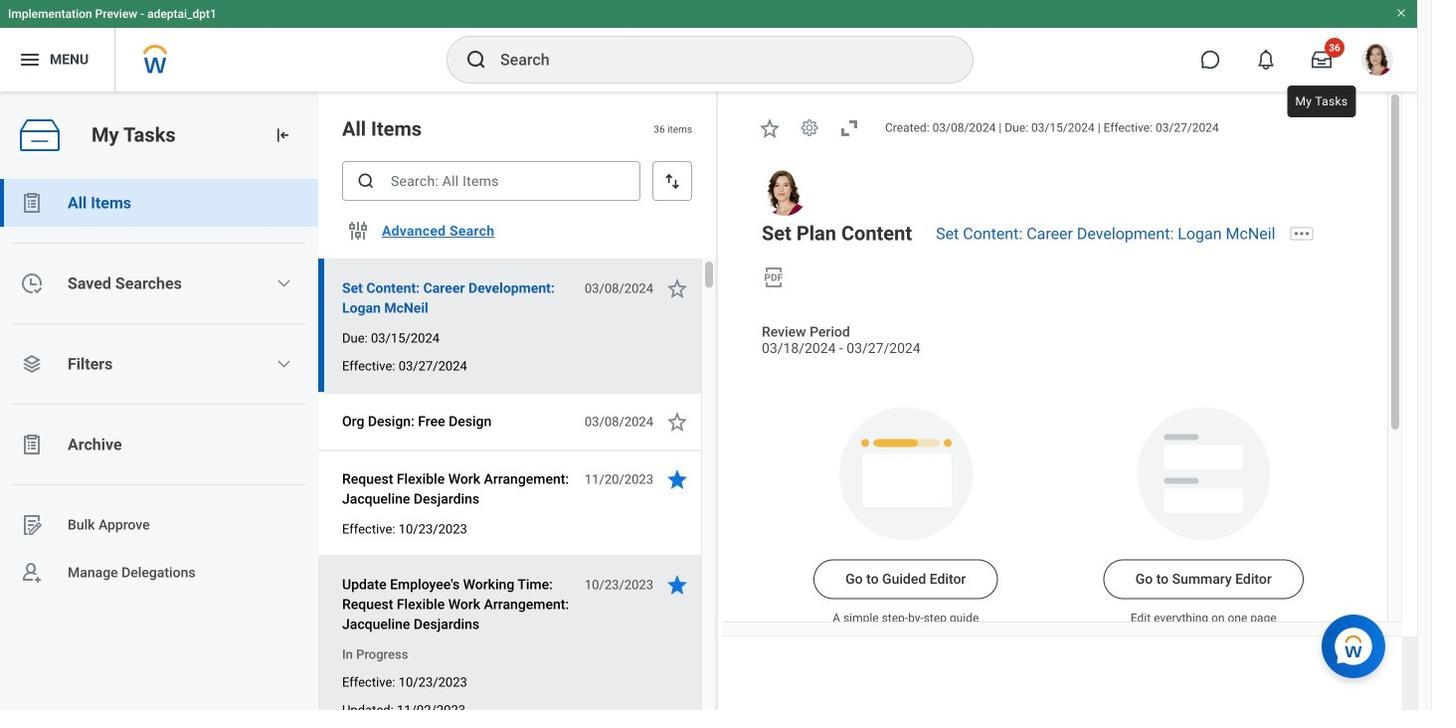 Task type: locate. For each thing, give the bounding box(es) containing it.
1 vertical spatial clipboard image
[[20, 433, 44, 457]]

notifications large image
[[1256, 50, 1276, 70]]

clipboard image up rename image
[[20, 433, 44, 457]]

star image
[[758, 116, 782, 140], [666, 410, 689, 434]]

item list element
[[318, 92, 718, 710]]

clipboard image
[[20, 191, 44, 215], [20, 433, 44, 457]]

0 vertical spatial star image
[[666, 277, 689, 300]]

0 vertical spatial search image
[[465, 48, 488, 72]]

1 clipboard image from the top
[[20, 191, 44, 215]]

gear image
[[800, 118, 820, 138]]

employee's photo (logan mcneil) image
[[762, 170, 808, 216]]

1 vertical spatial star image
[[666, 410, 689, 434]]

0 vertical spatial clipboard image
[[20, 191, 44, 215]]

sort image
[[663, 171, 682, 191]]

0 horizontal spatial search image
[[356, 171, 376, 191]]

banner
[[0, 0, 1418, 92]]

chevron down image
[[276, 276, 292, 291]]

1 vertical spatial star image
[[666, 468, 689, 491]]

justify image
[[18, 48, 42, 72]]

0 vertical spatial star image
[[758, 116, 782, 140]]

Search Workday  search field
[[500, 38, 932, 82]]

star image
[[666, 277, 689, 300], [666, 468, 689, 491], [666, 573, 689, 597]]

clipboard image up clock check icon
[[20, 191, 44, 215]]

fullscreen image
[[838, 116, 862, 140]]

user plus image
[[20, 561, 44, 585]]

2 vertical spatial star image
[[666, 573, 689, 597]]

2 clipboard image from the top
[[20, 433, 44, 457]]

tooltip
[[1284, 82, 1360, 121]]

search image
[[465, 48, 488, 72], [356, 171, 376, 191]]

1 vertical spatial search image
[[356, 171, 376, 191]]

1 horizontal spatial search image
[[465, 48, 488, 72]]

profile logan mcneil image
[[1362, 44, 1394, 80]]

list
[[0, 179, 318, 597]]

2 star image from the top
[[666, 468, 689, 491]]

3 star image from the top
[[666, 573, 689, 597]]

0 horizontal spatial star image
[[666, 410, 689, 434]]

transformation import image
[[273, 125, 292, 145]]



Task type: vqa. For each thing, say whether or not it's contained in the screenshot.
bottommost star icon
yes



Task type: describe. For each thing, give the bounding box(es) containing it.
1 horizontal spatial star image
[[758, 116, 782, 140]]

Search: All Items text field
[[342, 161, 641, 201]]

search image inside item list element
[[356, 171, 376, 191]]

1 star image from the top
[[666, 277, 689, 300]]

close environment banner image
[[1396, 7, 1408, 19]]

inbox large image
[[1312, 50, 1332, 70]]

rename image
[[20, 513, 44, 537]]

view printable version (pdf) image
[[762, 265, 786, 289]]

clock check image
[[20, 272, 44, 295]]

configure image
[[346, 219, 370, 243]]



